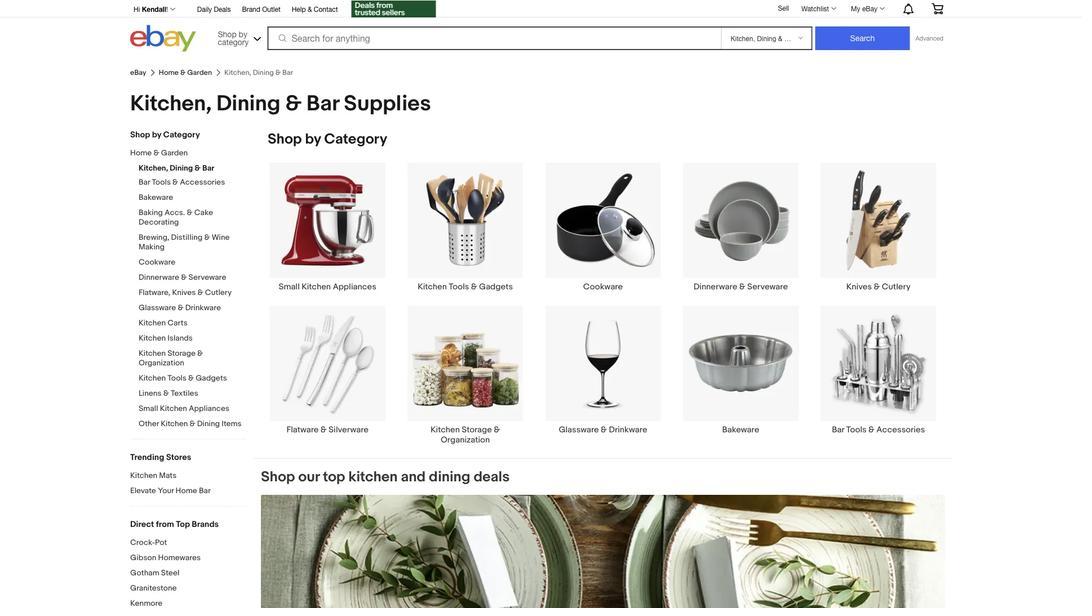 Task type: vqa. For each thing, say whether or not it's contained in the screenshot.
Save for COVE PRODUCTS
no



Task type: describe. For each thing, give the bounding box(es) containing it.
advanced link
[[910, 27, 949, 50]]

daily
[[197, 5, 212, 13]]

bar tools & accessories
[[832, 425, 925, 435]]

1 vertical spatial home & garden link
[[130, 149, 237, 159]]

category
[[218, 37, 249, 47]]

sell link
[[773, 4, 794, 12]]

organization inside kitchen storage & organization
[[441, 435, 490, 445]]

accessories inside main content
[[877, 425, 925, 435]]

watchlist
[[801, 5, 829, 12]]

my ebay link
[[845, 2, 890, 15]]

distilling
[[171, 233, 203, 243]]

shop by category for stores
[[130, 130, 200, 140]]

kitchen
[[348, 469, 398, 486]]

none submit inside shop by category banner
[[815, 26, 910, 50]]

crock-
[[130, 539, 155, 548]]

dinnerware inside main content
[[694, 282, 737, 292]]

flatware
[[287, 425, 319, 435]]

your shopping cart image
[[931, 3, 944, 14]]

top
[[176, 520, 190, 530]]

silverware
[[329, 425, 369, 435]]

kitchen storage & organization
[[431, 425, 500, 445]]

other
[[139, 420, 159, 429]]

0 horizontal spatial bakeware link
[[139, 193, 246, 204]]

supplies
[[344, 91, 431, 117]]

steel
[[161, 569, 180, 579]]

decorating
[[139, 218, 179, 227]]

appliances inside main content
[[333, 282, 376, 292]]

ebay link
[[130, 68, 146, 77]]

direct from top brands
[[130, 520, 219, 530]]

2 vertical spatial dining
[[197, 420, 220, 429]]

glassware & drinkware
[[559, 425, 647, 435]]

0 vertical spatial small kitchen appliances link
[[259, 162, 396, 292]]

1 vertical spatial drinkware
[[609, 425, 647, 435]]

baking
[[139, 208, 163, 218]]

homewares
[[158, 554, 201, 563]]

other kitchen & dining items link
[[139, 420, 246, 430]]

accs.
[[165, 208, 185, 218]]

trending
[[130, 453, 164, 463]]

deals
[[214, 5, 231, 13]]

cookware inside "link"
[[583, 282, 623, 292]]

glassware inside main content
[[559, 425, 599, 435]]

flatware, knives & cutlery link
[[139, 288, 246, 299]]

knives & cutlery
[[846, 282, 911, 292]]

kitchen inside kitchen mats elevate your home bar
[[130, 471, 157, 481]]

1 horizontal spatial bakeware link
[[672, 305, 810, 445]]

outlet
[[262, 5, 281, 13]]

brand
[[242, 5, 260, 13]]

shop by category button
[[213, 25, 264, 49]]

account navigation
[[127, 0, 952, 19]]

cake
[[194, 208, 213, 218]]

dinnerware inside home & garden kitchen, dining & bar bar tools & accessories bakeware baking accs. & cake decorating brewing, distilling & wine making cookware dinnerware & serveware flatware, knives & cutlery glassware & drinkware kitchen carts kitchen islands kitchen storage & organization kitchen tools & gadgets linens & textiles small kitchen appliances other kitchen & dining items
[[139, 273, 179, 283]]

knives & cutlery link
[[810, 162, 947, 292]]

0 horizontal spatial dinnerware & serveware link
[[139, 273, 246, 284]]

home for home & garden kitchen, dining & bar bar tools & accessories bakeware baking accs. & cake decorating brewing, distilling & wine making cookware dinnerware & serveware flatware, knives & cutlery glassware & drinkware kitchen carts kitchen islands kitchen storage & organization kitchen tools & gadgets linens & textiles small kitchen appliances other kitchen & dining items
[[130, 149, 152, 158]]

items
[[222, 420, 242, 429]]

watchlist link
[[795, 2, 842, 15]]

sell
[[778, 4, 789, 12]]

flatware & silverware link
[[259, 305, 396, 445]]

kitchen, dining & bar supplies
[[130, 91, 431, 117]]

0 horizontal spatial kitchen storage & organization link
[[139, 349, 246, 369]]

kitchen, inside home & garden kitchen, dining & bar bar tools & accessories bakeware baking accs. & cake decorating brewing, distilling & wine making cookware dinnerware & serveware flatware, knives & cutlery glassware & drinkware kitchen carts kitchen islands kitchen storage & organization kitchen tools & gadgets linens & textiles small kitchen appliances other kitchen & dining items
[[139, 164, 168, 173]]

carts
[[168, 319, 188, 328]]

cookware inside home & garden kitchen, dining & bar bar tools & accessories bakeware baking accs. & cake decorating brewing, distilling & wine making cookware dinnerware & serveware flatware, knives & cutlery glassware & drinkware kitchen carts kitchen islands kitchen storage & organization kitchen tools & gadgets linens & textiles small kitchen appliances other kitchen & dining items
[[139, 258, 175, 267]]

home & garden
[[159, 68, 212, 77]]

small kitchen appliances
[[279, 282, 376, 292]]

accessories inside home & garden kitchen, dining & bar bar tools & accessories bakeware baking accs. & cake decorating brewing, distilling & wine making cookware dinnerware & serveware flatware, knives & cutlery glassware & drinkware kitchen carts kitchen islands kitchen storage & organization kitchen tools & gadgets linens & textiles small kitchen appliances other kitchen & dining items
[[180, 178, 225, 187]]

brewing, distilling & wine making link
[[139, 233, 246, 253]]

kitchen inside kitchen storage & organization
[[431, 425, 460, 435]]

linens
[[139, 389, 161, 399]]

wine
[[212, 233, 230, 243]]

garden for home & garden kitchen, dining & bar bar tools & accessories bakeware baking accs. & cake decorating brewing, distilling & wine making cookware dinnerware & serveware flatware, knives & cutlery glassware & drinkware kitchen carts kitchen islands kitchen storage & organization kitchen tools & gadgets linens & textiles small kitchen appliances other kitchen & dining items
[[161, 149, 188, 158]]

contact
[[314, 5, 338, 13]]

0 horizontal spatial ebay
[[130, 68, 146, 77]]

serveware inside home & garden kitchen, dining & bar bar tools & accessories bakeware baking accs. & cake decorating brewing, distilling & wine making cookware dinnerware & serveware flatware, knives & cutlery glassware & drinkware kitchen carts kitchen islands kitchen storage & organization kitchen tools & gadgets linens & textiles small kitchen appliances other kitchen & dining items
[[189, 273, 226, 283]]

Search for anything text field
[[269, 28, 719, 49]]

daily deals link
[[197, 3, 231, 16]]

daily deals
[[197, 5, 231, 13]]

granitestone
[[130, 584, 177, 594]]

advanced
[[916, 35, 944, 42]]

our
[[298, 469, 320, 486]]

brands
[[192, 520, 219, 530]]

gadgets inside main content
[[479, 282, 513, 292]]

deals
[[474, 469, 510, 486]]

crock-pot link
[[130, 539, 246, 549]]

shop our top kitchen and dining deals
[[261, 469, 510, 486]]

1 horizontal spatial serveware
[[747, 282, 788, 292]]

category for stores
[[163, 130, 200, 140]]

0 horizontal spatial kitchen tools & gadgets link
[[139, 374, 246, 385]]

none text field inside main content
[[261, 495, 945, 609]]

brand outlet
[[242, 5, 281, 13]]

gotham steel link
[[130, 569, 246, 580]]

0 vertical spatial home & garden link
[[159, 68, 212, 77]]

linens & textiles link
[[139, 389, 246, 400]]

main content containing shop by category
[[254, 130, 952, 609]]

flatware,
[[139, 288, 170, 298]]

category for our
[[324, 131, 387, 148]]

& inside kitchen storage & organization
[[494, 425, 500, 435]]



Task type: locate. For each thing, give the bounding box(es) containing it.
small inside home & garden kitchen, dining & bar bar tools & accessories bakeware baking accs. & cake decorating brewing, distilling & wine making cookware dinnerware & serveware flatware, knives & cutlery glassware & drinkware kitchen carts kitchen islands kitchen storage & organization kitchen tools & gadgets linens & textiles small kitchen appliances other kitchen & dining items
[[139, 404, 158, 414]]

0 vertical spatial kitchen tools & gadgets link
[[396, 162, 534, 292]]

cutlery inside home & garden kitchen, dining & bar bar tools & accessories bakeware baking accs. & cake decorating brewing, distilling & wine making cookware dinnerware & serveware flatware, knives & cutlery glassware & drinkware kitchen carts kitchen islands kitchen storage & organization kitchen tools & gadgets linens & textiles small kitchen appliances other kitchen & dining items
[[205, 288, 232, 298]]

shop by category banner
[[127, 0, 952, 55]]

kitchen, up baking
[[139, 164, 168, 173]]

elevate
[[130, 487, 156, 496]]

1 horizontal spatial kitchen storage & organization link
[[396, 305, 534, 445]]

home & garden kitchen, dining & bar bar tools & accessories bakeware baking accs. & cake decorating brewing, distilling & wine making cookware dinnerware & serveware flatware, knives & cutlery glassware & drinkware kitchen carts kitchen islands kitchen storage & organization kitchen tools & gadgets linens & textiles small kitchen appliances other kitchen & dining items
[[130, 149, 242, 429]]

0 vertical spatial kitchen,
[[130, 91, 212, 117]]

home & garden link
[[159, 68, 212, 77], [130, 149, 237, 159]]

top
[[323, 469, 345, 486]]

category inside main content
[[324, 131, 387, 148]]

bar inside bar tools & accessories link
[[832, 425, 844, 435]]

kendall
[[142, 5, 166, 13]]

1 horizontal spatial cookware link
[[534, 162, 672, 292]]

0 horizontal spatial small
[[139, 404, 158, 414]]

garden for home & garden
[[187, 68, 212, 77]]

direct
[[130, 520, 154, 530]]

1 horizontal spatial storage
[[462, 425, 492, 435]]

1 vertical spatial kitchen,
[[139, 164, 168, 173]]

1 horizontal spatial drinkware
[[609, 425, 647, 435]]

cutlery
[[882, 282, 911, 292], [205, 288, 232, 298]]

0 vertical spatial bakeware link
[[139, 193, 246, 204]]

0 horizontal spatial serveware
[[189, 273, 226, 283]]

shop by category for our
[[268, 131, 387, 148]]

1 vertical spatial home
[[130, 149, 152, 158]]

1 horizontal spatial glassware & drinkware link
[[534, 305, 672, 445]]

1 horizontal spatial appliances
[[333, 282, 376, 292]]

appliances
[[333, 282, 376, 292], [189, 404, 229, 414]]

1 vertical spatial dining
[[170, 164, 193, 173]]

0 horizontal spatial cookware link
[[139, 258, 246, 269]]

bakeware inside home & garden kitchen, dining & bar bar tools & accessories bakeware baking accs. & cake decorating brewing, distilling & wine making cookware dinnerware & serveware flatware, knives & cutlery glassware & drinkware kitchen carts kitchen islands kitchen storage & organization kitchen tools & gadgets linens & textiles small kitchen appliances other kitchen & dining items
[[139, 193, 173, 203]]

by inside "shop by category"
[[239, 29, 247, 39]]

shop by category
[[218, 29, 249, 47]]

help & contact link
[[292, 3, 338, 16]]

2 horizontal spatial by
[[305, 131, 321, 148]]

kitchen, down home & garden
[[130, 91, 212, 117]]

knives inside home & garden kitchen, dining & bar bar tools & accessories bakeware baking accs. & cake decorating brewing, distilling & wine making cookware dinnerware & serveware flatware, knives & cutlery glassware & drinkware kitchen carts kitchen islands kitchen storage & organization kitchen tools & gadgets linens & textiles small kitchen appliances other kitchen & dining items
[[172, 288, 196, 298]]

by for shop our top kitchen and dining deals
[[305, 131, 321, 148]]

0 vertical spatial storage
[[168, 349, 196, 359]]

dining
[[216, 91, 280, 117], [170, 164, 193, 173], [197, 420, 220, 429]]

home inside kitchen mats elevate your home bar
[[176, 487, 197, 496]]

kitchen mats elevate your home bar
[[130, 471, 211, 496]]

your
[[158, 487, 174, 496]]

drinkware inside home & garden kitchen, dining & bar bar tools & accessories bakeware baking accs. & cake decorating brewing, distilling & wine making cookware dinnerware & serveware flatware, knives & cutlery glassware & drinkware kitchen carts kitchen islands kitchen storage & organization kitchen tools & gadgets linens & textiles small kitchen appliances other kitchen & dining items
[[185, 304, 221, 313]]

0 vertical spatial garden
[[187, 68, 212, 77]]

kitchen mats link
[[130, 471, 246, 482]]

0 vertical spatial drinkware
[[185, 304, 221, 313]]

1 horizontal spatial dinnerware
[[694, 282, 737, 292]]

organization inside home & garden kitchen, dining & bar bar tools & accessories bakeware baking accs. & cake decorating brewing, distilling & wine making cookware dinnerware & serveware flatware, knives & cutlery glassware & drinkware kitchen carts kitchen islands kitchen storage & organization kitchen tools & gadgets linens & textiles small kitchen appliances other kitchen & dining items
[[139, 359, 184, 368]]

1 vertical spatial organization
[[441, 435, 490, 445]]

garden
[[187, 68, 212, 77], [161, 149, 188, 158]]

stores
[[166, 453, 191, 463]]

organization down islands at the left bottom
[[139, 359, 184, 368]]

shop
[[218, 29, 237, 39], [130, 130, 150, 140], [268, 131, 302, 148], [261, 469, 295, 486]]

trending stores
[[130, 453, 191, 463]]

islands
[[168, 334, 193, 344]]

crock-pot gibson homewares gotham steel granitestone
[[130, 539, 201, 594]]

hi
[[134, 5, 140, 13]]

brand outlet link
[[242, 3, 281, 16]]

0 horizontal spatial dinnerware
[[139, 273, 179, 283]]

1 horizontal spatial ebay
[[862, 5, 878, 12]]

home inside home & garden kitchen, dining & bar bar tools & accessories bakeware baking accs. & cake decorating brewing, distilling & wine making cookware dinnerware & serveware flatware, knives & cutlery glassware & drinkware kitchen carts kitchen islands kitchen storage & organization kitchen tools & gadgets linens & textiles small kitchen appliances other kitchen & dining items
[[130, 149, 152, 158]]

knives inside main content
[[846, 282, 872, 292]]

help
[[292, 5, 306, 13]]

!
[[166, 5, 168, 13]]

cookware link inside main content
[[534, 162, 672, 292]]

1 vertical spatial small
[[139, 404, 158, 414]]

shop by category inside main content
[[268, 131, 387, 148]]

1 horizontal spatial accessories
[[877, 425, 925, 435]]

2 vertical spatial home
[[176, 487, 197, 496]]

small kitchen appliances link
[[259, 162, 396, 292], [139, 404, 246, 415]]

0 horizontal spatial storage
[[168, 349, 196, 359]]

1 horizontal spatial category
[[324, 131, 387, 148]]

1 horizontal spatial gadgets
[[479, 282, 513, 292]]

1 horizontal spatial knives
[[846, 282, 872, 292]]

small inside main content
[[279, 282, 300, 292]]

bar inside kitchen mats elevate your home bar
[[199, 487, 211, 496]]

ebay right my
[[862, 5, 878, 12]]

and
[[401, 469, 426, 486]]

textiles
[[171, 389, 198, 399]]

main content
[[254, 130, 952, 609]]

0 vertical spatial accessories
[[180, 178, 225, 187]]

from
[[156, 520, 174, 530]]

brewing,
[[139, 233, 169, 243]]

my
[[851, 5, 860, 12]]

organization up the 'dining'
[[441, 435, 490, 445]]

1 horizontal spatial bar tools & accessories link
[[810, 305, 947, 445]]

home for home & garden
[[159, 68, 179, 77]]

by for trending stores
[[152, 130, 161, 140]]

0 horizontal spatial accessories
[[180, 178, 225, 187]]

0 horizontal spatial cookware
[[139, 258, 175, 267]]

ebay
[[862, 5, 878, 12], [130, 68, 146, 77]]

storage up deals at left bottom
[[462, 425, 492, 435]]

gibson homewares link
[[130, 554, 246, 564]]

kitchen tools & gadgets link
[[396, 162, 534, 292], [139, 374, 246, 385]]

cookware
[[139, 258, 175, 267], [583, 282, 623, 292]]

gotham
[[130, 569, 159, 579]]

storage inside kitchen storage & organization
[[462, 425, 492, 435]]

1 vertical spatial gadgets
[[196, 374, 227, 384]]

0 vertical spatial home
[[159, 68, 179, 77]]

0 vertical spatial organization
[[139, 359, 184, 368]]

making
[[139, 243, 165, 252]]

ebay inside account navigation
[[862, 5, 878, 12]]

gadgets inside home & garden kitchen, dining & bar bar tools & accessories bakeware baking accs. & cake decorating brewing, distilling & wine making cookware dinnerware & serveware flatware, knives & cutlery glassware & drinkware kitchen carts kitchen islands kitchen storage & organization kitchen tools & gadgets linens & textiles small kitchen appliances other kitchen & dining items
[[196, 374, 227, 384]]

1 vertical spatial small kitchen appliances link
[[139, 404, 246, 415]]

knives
[[846, 282, 872, 292], [172, 288, 196, 298]]

1 vertical spatial garden
[[161, 149, 188, 158]]

0 horizontal spatial bakeware
[[139, 193, 173, 203]]

1 vertical spatial storage
[[462, 425, 492, 435]]

1 vertical spatial kitchen tools & gadgets link
[[139, 374, 246, 385]]

0 horizontal spatial glassware & drinkware link
[[139, 304, 246, 314]]

my ebay
[[851, 5, 878, 12]]

1 vertical spatial bar tools & accessories link
[[810, 305, 947, 445]]

0 horizontal spatial glassware
[[139, 304, 176, 313]]

small
[[279, 282, 300, 292], [139, 404, 158, 414]]

0 horizontal spatial cutlery
[[205, 288, 232, 298]]

0 vertical spatial dining
[[216, 91, 280, 117]]

1 vertical spatial appliances
[[189, 404, 229, 414]]

1 horizontal spatial kitchen tools & gadgets link
[[396, 162, 534, 292]]

1 horizontal spatial cookware
[[583, 282, 623, 292]]

kitchen islands link
[[139, 334, 246, 345]]

None submit
[[815, 26, 910, 50]]

1 horizontal spatial dinnerware & serveware link
[[672, 162, 810, 292]]

dinnerware & serveware link
[[672, 162, 810, 292], [139, 273, 246, 284]]

0 vertical spatial small
[[279, 282, 300, 292]]

0 horizontal spatial knives
[[172, 288, 196, 298]]

garden inside home & garden kitchen, dining & bar bar tools & accessories bakeware baking accs. & cake decorating brewing, distilling & wine making cookware dinnerware & serveware flatware, knives & cutlery glassware & drinkware kitchen carts kitchen islands kitchen storage & organization kitchen tools & gadgets linens & textiles small kitchen appliances other kitchen & dining items
[[161, 149, 188, 158]]

1 vertical spatial bakeware link
[[672, 305, 810, 445]]

dinnerware & serveware
[[694, 282, 788, 292]]

storage inside home & garden kitchen, dining & bar bar tools & accessories bakeware baking accs. & cake decorating brewing, distilling & wine making cookware dinnerware & serveware flatware, knives & cutlery glassware & drinkware kitchen carts kitchen islands kitchen storage & organization kitchen tools & gadgets linens & textiles small kitchen appliances other kitchen & dining items
[[168, 349, 196, 359]]

1 vertical spatial cookware
[[583, 282, 623, 292]]

0 horizontal spatial organization
[[139, 359, 184, 368]]

appliances inside home & garden kitchen, dining & bar bar tools & accessories bakeware baking accs. & cake decorating brewing, distilling & wine making cookware dinnerware & serveware flatware, knives & cutlery glassware & drinkware kitchen carts kitchen islands kitchen storage & organization kitchen tools & gadgets linens & textiles small kitchen appliances other kitchen & dining items
[[189, 404, 229, 414]]

storage
[[168, 349, 196, 359], [462, 425, 492, 435]]

bar tools & accessories link
[[139, 178, 246, 189], [810, 305, 947, 445]]

dinnerware & serveware link inside main content
[[672, 162, 810, 292]]

bakeware
[[139, 193, 173, 203], [722, 425, 759, 435]]

pot
[[155, 539, 167, 548]]

1 vertical spatial accessories
[[877, 425, 925, 435]]

1 vertical spatial ebay
[[130, 68, 146, 77]]

0 horizontal spatial category
[[163, 130, 200, 140]]

0 vertical spatial appliances
[[333, 282, 376, 292]]

organization
[[139, 359, 184, 368], [441, 435, 490, 445]]

1 horizontal spatial glassware
[[559, 425, 599, 435]]

baking accs. & cake decorating link
[[139, 208, 246, 229]]

granitestone link
[[130, 584, 246, 595]]

flatware & silverware
[[287, 425, 369, 435]]

0 vertical spatial glassware
[[139, 304, 176, 313]]

dinnerware
[[139, 273, 179, 283], [694, 282, 737, 292]]

kitchen,
[[130, 91, 212, 117], [139, 164, 168, 173]]

shop by category
[[130, 130, 200, 140], [268, 131, 387, 148]]

0 horizontal spatial drinkware
[[185, 304, 221, 313]]

0 vertical spatial gadgets
[[479, 282, 513, 292]]

cookware link
[[534, 162, 672, 292], [139, 258, 246, 269]]

glassware
[[139, 304, 176, 313], [559, 425, 599, 435]]

gibson
[[130, 554, 156, 563]]

0 horizontal spatial shop by category
[[130, 130, 200, 140]]

bar
[[307, 91, 339, 117], [202, 164, 214, 173], [139, 178, 150, 187], [832, 425, 844, 435], [199, 487, 211, 496]]

1 horizontal spatial organization
[[441, 435, 490, 445]]

kitchen
[[302, 282, 331, 292], [418, 282, 447, 292], [139, 319, 166, 328], [139, 334, 166, 344], [139, 349, 166, 359], [139, 374, 166, 384], [160, 404, 187, 414], [161, 420, 188, 429], [431, 425, 460, 435], [130, 471, 157, 481]]

1 horizontal spatial small kitchen appliances link
[[259, 162, 396, 292]]

ebay left home & garden
[[130, 68, 146, 77]]

kitchen carts link
[[139, 319, 246, 329]]

0 horizontal spatial appliances
[[189, 404, 229, 414]]

bakeware link
[[139, 193, 246, 204], [672, 305, 810, 445]]

None text field
[[261, 495, 945, 609]]

kitchen storage & organization link
[[396, 305, 534, 445], [139, 349, 246, 369]]

1 horizontal spatial bakeware
[[722, 425, 759, 435]]

accessories
[[180, 178, 225, 187], [877, 425, 925, 435]]

1 horizontal spatial by
[[239, 29, 247, 39]]

0 horizontal spatial bar tools & accessories link
[[139, 178, 246, 189]]

0 vertical spatial bar tools & accessories link
[[139, 178, 246, 189]]

mats
[[159, 471, 177, 481]]

1 horizontal spatial shop by category
[[268, 131, 387, 148]]

bakeware inside bakeware link
[[722, 425, 759, 435]]

& inside account navigation
[[308, 5, 312, 13]]

shop inside "shop by category"
[[218, 29, 237, 39]]

0 vertical spatial ebay
[[862, 5, 878, 12]]

elevate your home bar link
[[130, 487, 246, 497]]

kitchen tools & gadgets
[[418, 282, 513, 292]]

0 horizontal spatial by
[[152, 130, 161, 140]]

1 vertical spatial glassware
[[559, 425, 599, 435]]

glassware inside home & garden kitchen, dining & bar bar tools & accessories bakeware baking accs. & cake decorating brewing, distilling & wine making cookware dinnerware & serveware flatware, knives & cutlery glassware & drinkware kitchen carts kitchen islands kitchen storage & organization kitchen tools & gadgets linens & textiles small kitchen appliances other kitchen & dining items
[[139, 304, 176, 313]]

1 vertical spatial bakeware
[[722, 425, 759, 435]]

drinkware
[[185, 304, 221, 313], [609, 425, 647, 435]]

help & contact
[[292, 5, 338, 13]]

1 horizontal spatial cutlery
[[882, 282, 911, 292]]

0 horizontal spatial gadgets
[[196, 374, 227, 384]]

1 horizontal spatial small
[[279, 282, 300, 292]]

category
[[163, 130, 200, 140], [324, 131, 387, 148]]

dining
[[429, 469, 470, 486]]

get the coupon image
[[351, 1, 436, 17]]

0 horizontal spatial small kitchen appliances link
[[139, 404, 246, 415]]

0 vertical spatial cookware
[[139, 258, 175, 267]]

storage down islands at the left bottom
[[168, 349, 196, 359]]

0 vertical spatial bakeware
[[139, 193, 173, 203]]

hi kendall !
[[134, 5, 168, 13]]



